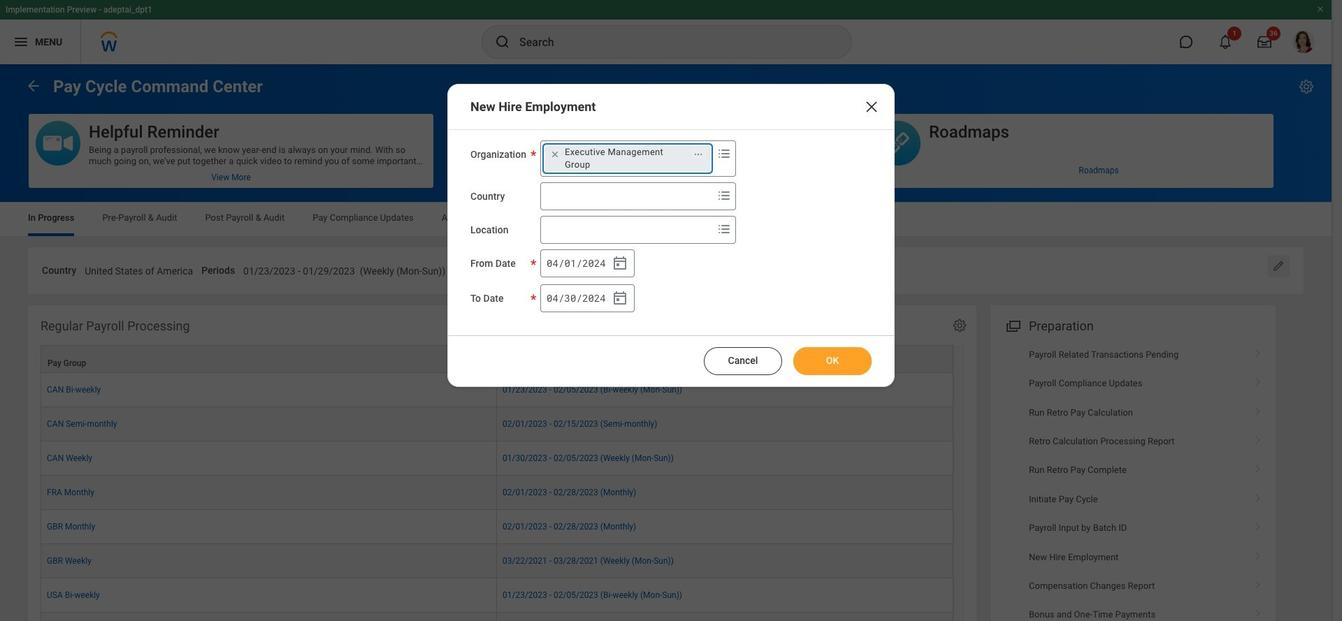 Task type: vqa. For each thing, say whether or not it's contained in the screenshot.
3rd row
yes



Task type: locate. For each thing, give the bounding box(es) containing it.
cell
[[41, 613, 497, 621], [497, 613, 953, 621]]

group
[[540, 250, 635, 277], [540, 284, 635, 312]]

1 vertical spatial search field
[[541, 217, 713, 243]]

0 vertical spatial chevron right image
[[1249, 431, 1267, 445]]

Search field
[[541, 184, 713, 209], [541, 217, 713, 243]]

1 vertical spatial group
[[540, 284, 635, 312]]

related actions image
[[693, 149, 703, 159]]

1 search field from the top
[[541, 184, 713, 209]]

7 row from the top
[[41, 544, 953, 579]]

banner
[[0, 0, 1332, 64]]

menu group image
[[1003, 316, 1022, 335]]

1 prompts image from the top
[[716, 145, 732, 162]]

notifications large image
[[1218, 35, 1232, 49]]

inbox large image
[[1257, 35, 1271, 49]]

prompts image right related actions 'icon'
[[716, 145, 732, 162]]

7 chevron right image from the top
[[1249, 576, 1267, 590]]

2 chevron right image from the top
[[1249, 373, 1267, 387]]

row
[[41, 345, 953, 373], [41, 373, 953, 407], [41, 407, 953, 442], [41, 442, 953, 476], [41, 476, 953, 510], [41, 510, 953, 544], [41, 544, 953, 579], [41, 579, 953, 613], [41, 613, 953, 621]]

5 row from the top
[[41, 476, 953, 510]]

prompts image
[[716, 145, 732, 162], [716, 221, 732, 238]]

search field for prompts image
[[541, 184, 713, 209]]

list
[[990, 340, 1276, 621]]

regular payroll processing element
[[28, 305, 976, 621]]

main content
[[0, 64, 1332, 621]]

2 prompts image from the top
[[716, 221, 732, 238]]

prompts image down prompts image
[[716, 221, 732, 238]]

0 vertical spatial prompts image
[[716, 145, 732, 162]]

calendar image
[[612, 255, 628, 272], [612, 290, 628, 307]]

0 vertical spatial search field
[[541, 184, 713, 209]]

6 row from the top
[[41, 510, 953, 544]]

0 vertical spatial calendar image
[[612, 255, 628, 272]]

1 calendar image from the top
[[612, 255, 628, 272]]

executive management group element
[[565, 146, 686, 171]]

configure this page image
[[1298, 78, 1315, 95]]

1 cell from the left
[[41, 613, 497, 621]]

None text field
[[85, 257, 193, 281], [243, 257, 445, 281], [85, 257, 193, 281], [243, 257, 445, 281]]

x small image
[[548, 147, 562, 161]]

1 chevron right image from the top
[[1249, 431, 1267, 445]]

tab list
[[14, 203, 1318, 236]]

1 vertical spatial calendar image
[[612, 290, 628, 307]]

0 vertical spatial group
[[540, 250, 635, 277]]

chevron right image
[[1249, 431, 1267, 445], [1249, 547, 1267, 561]]

dialog
[[447, 84, 895, 387]]

1 vertical spatial prompts image
[[716, 221, 732, 238]]

chevron right image
[[1249, 344, 1267, 358], [1249, 373, 1267, 387], [1249, 402, 1267, 416], [1249, 460, 1267, 474], [1249, 489, 1267, 503], [1249, 518, 1267, 532], [1249, 576, 1267, 590], [1249, 605, 1267, 619]]

2 search field from the top
[[541, 217, 713, 243]]

2 calendar image from the top
[[612, 290, 628, 307]]

calendar image for second 'group' from the top of the page
[[612, 290, 628, 307]]

1 group from the top
[[540, 250, 635, 277]]

1 vertical spatial chevron right image
[[1249, 547, 1267, 561]]

edit image
[[1271, 259, 1285, 273]]



Task type: describe. For each thing, give the bounding box(es) containing it.
previous page image
[[25, 77, 42, 94]]

x image
[[863, 99, 880, 115]]

search image
[[494, 34, 511, 50]]

executive management group, press delete to clear value. option
[[545, 146, 710, 171]]

3 row from the top
[[41, 407, 953, 442]]

1 row from the top
[[41, 345, 953, 373]]

1 chevron right image from the top
[[1249, 344, 1267, 358]]

6 chevron right image from the top
[[1249, 518, 1267, 532]]

2 chevron right image from the top
[[1249, 547, 1267, 561]]

5 chevron right image from the top
[[1249, 489, 1267, 503]]

prompts image
[[716, 187, 732, 204]]

2 group from the top
[[540, 284, 635, 312]]

4 row from the top
[[41, 442, 953, 476]]

calendar image for second 'group' from the bottom
[[612, 255, 628, 272]]

8 row from the top
[[41, 579, 953, 613]]

3 chevron right image from the top
[[1249, 402, 1267, 416]]

9 row from the top
[[41, 613, 953, 621]]

close environment banner image
[[1316, 5, 1325, 13]]

4 chevron right image from the top
[[1249, 460, 1267, 474]]

2 row from the top
[[41, 373, 953, 407]]

profile logan mcneil element
[[1284, 27, 1323, 57]]

search field for first prompts icon from the bottom of the page
[[541, 217, 713, 243]]

8 chevron right image from the top
[[1249, 605, 1267, 619]]

2 cell from the left
[[497, 613, 953, 621]]



